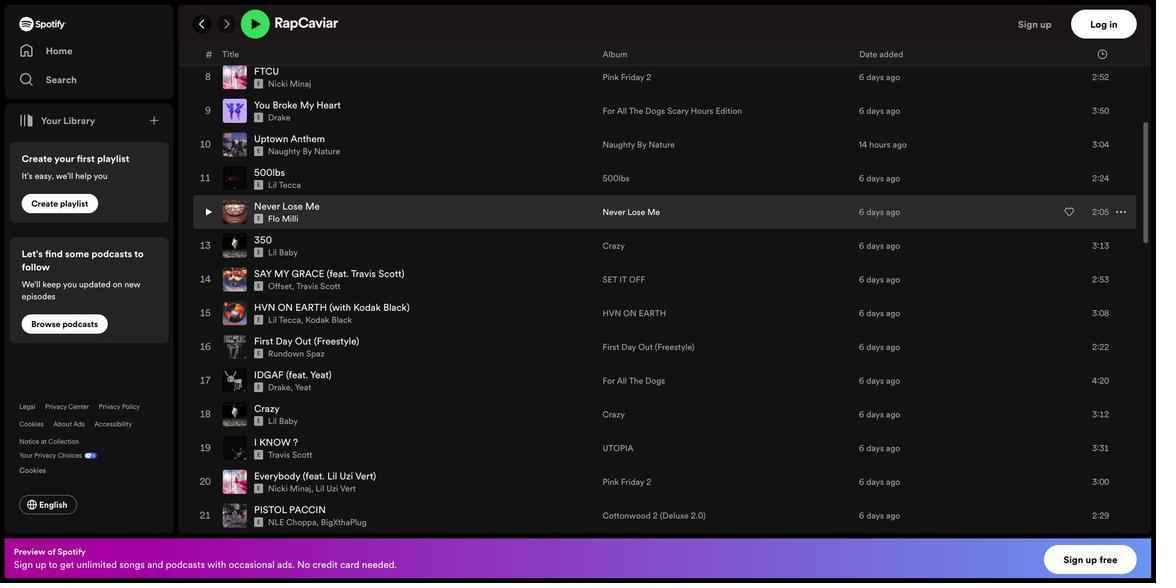 Task type: locate. For each thing, give the bounding box(es) containing it.
6 for i know ?
[[860, 442, 865, 454]]

nicki for nicki minaj , lil uzi vert
[[268, 483, 288, 495]]

1 horizontal spatial to
[[134, 247, 144, 260]]

1 horizontal spatial playlist
[[97, 152, 129, 165]]

california consumer privacy act (ccpa) opt-out icon image
[[82, 451, 97, 463]]

for
[[603, 105, 615, 117], [603, 375, 615, 387]]

mmhmm for mmhmm e
[[254, 31, 294, 44]]

your library
[[41, 114, 95, 127]]

bigxthaplug
[[268, 44, 314, 56], [321, 517, 367, 529]]

earth inside hvn on earth (with kodak black) e
[[296, 301, 327, 314]]

1 lil baby from the top
[[268, 247, 298, 259]]

7 explicit element from the top
[[254, 214, 263, 224]]

1 vertical spatial baby
[[279, 415, 298, 427]]

days inside never lose me row
[[867, 206, 885, 218]]

1 horizontal spatial hvn
[[603, 307, 622, 319]]

ago for uptown anthem
[[893, 139, 908, 151]]

1 vertical spatial 2
[[647, 476, 652, 488]]

friday down album
[[621, 71, 645, 83]]

nle
[[268, 517, 284, 529]]

1 horizontal spatial on
[[624, 307, 637, 319]]

6 days ago for never lose me
[[860, 206, 901, 218]]

naughty by nature down for all the dogs scary hours edition 'link'
[[603, 139, 675, 151]]

lil left 'vert'
[[327, 470, 337, 483]]

9 days from the top
[[867, 307, 885, 319]]

the down first day out (freestyle)
[[629, 375, 644, 387]]

travis scott link for ?
[[268, 449, 313, 461]]

bigxthaplug down 'vert'
[[321, 517, 367, 529]]

find
[[45, 247, 63, 260]]

0 vertical spatial pink friday 2 link
[[603, 71, 652, 83]]

everybody (feat. lil uzi vert) e
[[254, 470, 376, 492]]

ago for 500lbs
[[887, 172, 901, 184]]

your inside button
[[41, 114, 61, 127]]

lose for never lose me e
[[283, 200, 303, 213]]

7 6 days ago from the top
[[860, 240, 901, 252]]

hvn for hvn on earth
[[603, 307, 622, 319]]

tecca for lil tecca , kodak black
[[279, 314, 301, 326]]

5 e from the top
[[257, 148, 260, 155]]

2 vertical spatial podcasts
[[166, 558, 205, 571]]

13 e from the top
[[257, 418, 260, 425]]

, for on
[[301, 314, 303, 326]]

utopia link
[[603, 442, 634, 454]]

1 drake link from the top
[[268, 112, 291, 124]]

1 horizontal spatial bigxthaplug link
[[321, 517, 367, 529]]

0 vertical spatial all
[[617, 105, 627, 117]]

15 explicit element from the top
[[254, 484, 263, 494]]

baby inside '350' cell
[[279, 247, 298, 259]]

keep
[[43, 278, 61, 290]]

1 horizontal spatial mmhmm
[[603, 37, 637, 50]]

1 friday from the top
[[621, 71, 645, 83]]

8 6 from the top
[[860, 274, 865, 286]]

by inside the uptown anthem cell
[[303, 145, 312, 157]]

black
[[332, 314, 352, 326]]

preview of spotify sign up to get unlimited songs and podcasts with occasional ads. no credit card needed.
[[14, 546, 397, 571]]

2 left (deluxe
[[653, 510, 658, 522]]

explicit element inside '350' cell
[[254, 248, 263, 257]]

(freestyle) inside first day out (freestyle) e
[[314, 335, 359, 348]]

0 vertical spatial 2
[[647, 71, 652, 83]]

drake link up "uptown"
[[268, 112, 291, 124]]

create up easy,
[[22, 152, 52, 165]]

say my grace (feat. travis scott) cell
[[223, 263, 593, 296]]

0 horizontal spatial you
[[63, 278, 77, 290]]

all for idgaf (feat. yeat)
[[617, 375, 627, 387]]

anthem
[[291, 132, 325, 145]]

crazy link up set
[[603, 240, 625, 252]]

1 dogs from the top
[[646, 105, 666, 117]]

baby up ?
[[279, 415, 298, 427]]

cookies link
[[19, 420, 44, 429], [19, 463, 56, 476]]

1 for from the top
[[603, 105, 615, 117]]

you
[[94, 170, 108, 182], [63, 278, 77, 290]]

pink
[[603, 71, 619, 83], [603, 476, 619, 488]]

lil baby up my
[[268, 247, 298, 259]]

ago for idgaf (feat. yeat)
[[887, 375, 901, 387]]

2 pink friday 2 link from the top
[[603, 476, 652, 488]]

crazy for 350
[[603, 240, 625, 252]]

uzi
[[340, 470, 353, 483], [327, 483, 338, 495]]

yeat link
[[295, 382, 311, 394]]

travis scott link inside cell
[[296, 280, 341, 292]]

days for i know ?
[[867, 442, 885, 454]]

first day out (freestyle) cell
[[223, 331, 593, 363]]

it
[[620, 274, 627, 286]]

0 vertical spatial cookies link
[[19, 420, 44, 429]]

lil baby link inside crazy cell
[[268, 415, 298, 427]]

1 horizontal spatial scott
[[320, 280, 341, 292]]

search
[[46, 73, 77, 86]]

0 vertical spatial pink friday 2
[[603, 71, 652, 83]]

0 vertical spatial bigxthaplug
[[268, 44, 314, 56]]

0 horizontal spatial 500lbs
[[254, 166, 285, 179]]

nature inside the uptown anthem cell
[[314, 145, 340, 157]]

0 horizontal spatial (freestyle)
[[314, 335, 359, 348]]

explicit element inside the uptown anthem cell
[[254, 147, 263, 156]]

0 horizontal spatial to
[[49, 558, 58, 571]]

0 horizontal spatial naughty
[[268, 145, 301, 157]]

earth up first day out (freestyle)
[[639, 307, 667, 319]]

podcasts right browse
[[62, 318, 98, 330]]

2 minaj from the top
[[290, 483, 311, 495]]

nicki inside ftcu cell
[[268, 78, 288, 90]]

tecca up never lose me e
[[279, 179, 301, 191]]

hvn
[[254, 301, 275, 314], [603, 307, 622, 319]]

1 vertical spatial dogs
[[646, 375, 666, 387]]

16 explicit element from the top
[[254, 518, 263, 527]]

4 e from the top
[[257, 114, 260, 121]]

lil baby inside crazy cell
[[268, 415, 298, 427]]

crazy link inside cell
[[254, 402, 280, 415]]

e inside idgaf (feat. yeat) e
[[257, 384, 260, 391]]

(freestyle)
[[314, 335, 359, 348], [655, 341, 695, 353]]

0 horizontal spatial playlist
[[60, 198, 88, 210]]

6 days ago for hvn on earth (with kodak black)
[[860, 307, 901, 319]]

500lbs inside cell
[[254, 166, 285, 179]]

2 vertical spatial 2
[[653, 510, 658, 522]]

pink friday 2 down album
[[603, 71, 652, 83]]

day down lil tecca , kodak black
[[276, 335, 293, 348]]

6 explicit element from the top
[[254, 180, 263, 190]]

0 vertical spatial lil tecca link
[[268, 179, 301, 191]]

never lose me cell
[[223, 196, 593, 228]]

days
[[867, 4, 885, 16], [867, 37, 885, 50], [867, 71, 885, 83], [867, 105, 885, 117], [867, 172, 885, 184], [867, 206, 885, 218], [867, 240, 885, 252], [867, 274, 885, 286], [867, 307, 885, 319], [867, 341, 885, 353], [867, 375, 885, 387], [867, 409, 885, 421], [867, 442, 885, 454], [867, 476, 885, 488], [867, 510, 885, 522]]

log
[[1091, 17, 1108, 31]]

1 vertical spatial cookies link
[[19, 463, 56, 476]]

ago for you broke my heart
[[887, 105, 901, 117]]

2 all from the top
[[617, 375, 627, 387]]

pink down utopia link
[[603, 476, 619, 488]]

mmhmm link down 310babii link
[[254, 31, 294, 44]]

0 vertical spatial lil baby
[[268, 247, 298, 259]]

up left free in the right of the page
[[1086, 553, 1098, 566]]

0 vertical spatial drake
[[268, 112, 291, 124]]

create down easy,
[[31, 198, 58, 210]]

1 lil baby link from the top
[[268, 247, 298, 259]]

13 days from the top
[[867, 442, 885, 454]]

#
[[206, 47, 213, 61]]

0 horizontal spatial kodak
[[306, 314, 330, 326]]

to inside preview of spotify sign up to get unlimited songs and podcasts with occasional ads. no credit card needed.
[[49, 558, 58, 571]]

14 6 days ago from the top
[[860, 476, 901, 488]]

9 6 days ago from the top
[[860, 307, 901, 319]]

3:04
[[1093, 139, 1110, 151]]

lose for never lose me
[[628, 206, 646, 218]]

2 lil baby from the top
[[268, 415, 298, 427]]

3 e from the top
[[257, 80, 260, 87]]

first day out (freestyle)
[[603, 341, 695, 353]]

days for mmhmm
[[867, 37, 885, 50]]

mmhmm inside cell
[[254, 31, 294, 44]]

explicit element inside ftcu cell
[[254, 79, 263, 89]]

dogs left scary
[[646, 105, 666, 117]]

1 vertical spatial tecca
[[279, 314, 301, 326]]

11 explicit element from the top
[[254, 349, 263, 359]]

2 6 from the top
[[860, 37, 865, 50]]

heart
[[317, 98, 341, 112]]

4 explicit element from the top
[[254, 113, 263, 122]]

2:52
[[1093, 71, 1110, 83]]

everybody
[[254, 470, 300, 483]]

0 vertical spatial nicki
[[268, 78, 288, 90]]

(freestyle) for first day out (freestyle)
[[655, 341, 695, 353]]

ago for say my grace (feat. travis scott)
[[887, 274, 901, 286]]

drake
[[268, 112, 291, 124], [268, 382, 291, 394]]

1 explicit element from the top
[[254, 12, 263, 21]]

get
[[60, 558, 74, 571]]

e inside say my grace (feat. travis scott) e
[[257, 283, 260, 290]]

explicit element inside say my grace (feat. travis scott) cell
[[254, 282, 263, 291]]

0 vertical spatial for
[[603, 105, 615, 117]]

at
[[41, 437, 47, 446]]

added
[[880, 48, 904, 60]]

3 6 days ago from the top
[[860, 71, 901, 83]]

pink friday 2 link down album
[[603, 71, 652, 83]]

naughty by nature for the right naughty by nature link
[[603, 139, 675, 151]]

1 tecca from the top
[[279, 179, 301, 191]]

2 nicki from the top
[[268, 483, 288, 495]]

to
[[134, 247, 144, 260], [49, 558, 58, 571]]

0 horizontal spatial uzi
[[327, 483, 338, 495]]

pink friday 2 link for ftcu
[[603, 71, 652, 83]]

0 horizontal spatial sign
[[14, 558, 33, 571]]

bigxthaplug down rapcaviar
[[268, 44, 314, 56]]

on down the offset
[[278, 301, 293, 314]]

crazy up "utopia" at bottom right
[[603, 409, 625, 421]]

1 vertical spatial you
[[63, 278, 77, 290]]

days for you broke my heart
[[867, 105, 885, 117]]

1 horizontal spatial lose
[[628, 206, 646, 218]]

0 vertical spatial friday
[[621, 71, 645, 83]]

minaj up you broke my heart link
[[290, 78, 311, 90]]

2 down # row at the top of page
[[647, 71, 652, 83]]

13 6 days ago from the top
[[860, 442, 901, 454]]

1 horizontal spatial me
[[648, 206, 660, 218]]

0 vertical spatial you
[[94, 170, 108, 182]]

day
[[276, 335, 293, 348], [622, 341, 637, 353]]

hvn on earth link
[[603, 307, 667, 319]]

4 days from the top
[[867, 105, 885, 117]]

0 vertical spatial create
[[22, 152, 52, 165]]

5 days from the top
[[867, 172, 885, 184]]

uzi inside everybody (feat. lil uzi vert) e
[[340, 470, 353, 483]]

500lbs link
[[254, 166, 285, 179], [603, 172, 630, 184]]

explicit element inside hvn on earth (with kodak black) cell
[[254, 315, 263, 325]]

cookies up notice
[[19, 420, 44, 429]]

310babii link
[[268, 10, 301, 22]]

lose inside never lose me e
[[283, 200, 303, 213]]

0 horizontal spatial hvn
[[254, 301, 275, 314]]

500lbs link down "uptown"
[[254, 166, 285, 179]]

idgaf (feat. yeat) link
[[254, 368, 332, 382]]

1 pink from the top
[[603, 71, 619, 83]]

1 vertical spatial create
[[31, 198, 58, 210]]

11 days from the top
[[867, 375, 885, 387]]

0 horizontal spatial 500lbs link
[[254, 166, 285, 179]]

baby inside crazy cell
[[279, 415, 298, 427]]

(feat. for lil
[[303, 470, 325, 483]]

2 explicit element from the top
[[254, 45, 263, 55]]

tecca up first day out (freestyle) e
[[279, 314, 301, 326]]

let's
[[22, 247, 43, 260]]

1 e from the top
[[257, 13, 260, 20]]

0 horizontal spatial earth
[[296, 301, 327, 314]]

0 vertical spatial minaj
[[290, 78, 311, 90]]

sign inside top bar and user menu element
[[1019, 17, 1039, 31]]

0 vertical spatial your
[[41, 114, 61, 127]]

paccin
[[289, 503, 326, 517]]

ago for never lose me
[[887, 206, 901, 218]]

, for paccin
[[317, 517, 319, 529]]

10 e from the top
[[257, 316, 260, 324]]

# row
[[193, 43, 1137, 65]]

1 horizontal spatial you
[[94, 170, 108, 182]]

0 horizontal spatial bigxthaplug link
[[268, 44, 314, 56]]

explicit element inside idgaf (feat. yeat) "cell"
[[254, 383, 263, 392]]

2 tecca from the top
[[279, 314, 301, 326]]

you right help
[[94, 170, 108, 182]]

, inside say my grace (feat. travis scott) cell
[[292, 280, 294, 292]]

12 6 from the top
[[860, 409, 865, 421]]

2:05 cell
[[1054, 196, 1127, 228]]

1 cookies from the top
[[19, 420, 44, 429]]

kodak right (with
[[354, 301, 381, 314]]

350 cell
[[223, 230, 593, 262]]

9 6 from the top
[[860, 307, 865, 319]]

e inside ftcu e
[[257, 80, 260, 87]]

explicit element inside mmhmm cell
[[254, 45, 263, 55]]

go forward image
[[222, 19, 231, 29]]

2 up cottonwood 2 (deluxe 2.0) link
[[647, 476, 652, 488]]

tecca for lil tecca
[[279, 179, 301, 191]]

2 horizontal spatial sign
[[1064, 553, 1084, 566]]

4 cell from the left
[[860, 533, 1045, 566]]

podcasts inside let's find some podcasts to follow we'll keep you updated on new episodes
[[92, 247, 132, 260]]

all
[[617, 105, 627, 117], [617, 375, 627, 387]]

2 pink friday 2 from the top
[[603, 476, 652, 488]]

500lbs link up the never lose me
[[603, 172, 630, 184]]

up left the of
[[35, 558, 46, 571]]

browse podcasts
[[31, 318, 98, 330]]

tecca inside hvn on earth (with kodak black) cell
[[279, 314, 301, 326]]

up inside sign up free button
[[1086, 553, 1098, 566]]

lil tecca link up never lose me e
[[268, 179, 301, 191]]

minaj up paccin
[[290, 483, 311, 495]]

crazy link up "utopia" at bottom right
[[603, 409, 625, 421]]

drake inside idgaf (feat. yeat) "cell"
[[268, 382, 291, 394]]

explicit element for everybody
[[254, 484, 263, 494]]

5 explicit element from the top
[[254, 147, 263, 156]]

2:22
[[1093, 341, 1110, 353]]

explicit element
[[254, 12, 263, 21], [254, 45, 263, 55], [254, 79, 263, 89], [254, 113, 263, 122], [254, 147, 263, 156], [254, 180, 263, 190], [254, 214, 263, 224], [254, 248, 263, 257], [254, 282, 263, 291], [254, 315, 263, 325], [254, 349, 263, 359], [254, 383, 263, 392], [254, 416, 263, 426], [254, 450, 263, 460], [254, 484, 263, 494], [254, 518, 263, 527]]

lil baby inside '350' cell
[[268, 247, 298, 259]]

e inside i know ? e
[[257, 451, 260, 459]]

12 explicit element from the top
[[254, 383, 263, 392]]

hvn down offset link
[[254, 301, 275, 314]]

explicit element inside first day out (freestyle) cell
[[254, 349, 263, 359]]

for down first day out (freestyle)
[[603, 375, 615, 387]]

naughty by nature link down for all the dogs scary hours edition 'link'
[[603, 139, 675, 151]]

0 horizontal spatial by
[[303, 145, 312, 157]]

explicit element inside pistol paccin cell
[[254, 518, 263, 527]]

create inside create your first playlist it's easy, we'll help you
[[22, 152, 52, 165]]

1 horizontal spatial uzi
[[340, 470, 353, 483]]

you right keep
[[63, 278, 77, 290]]

5 cell from the left
[[1054, 533, 1127, 566]]

crazy inside cell
[[254, 402, 280, 415]]

library
[[63, 114, 95, 127]]

lil baby link for crazy
[[268, 415, 298, 427]]

first
[[254, 335, 273, 348], [603, 341, 620, 353]]

3 6 from the top
[[860, 71, 865, 83]]

podcasts up the on
[[92, 247, 132, 260]]

4 6 days ago from the top
[[860, 105, 901, 117]]

1 horizontal spatial 500lbs
[[603, 172, 630, 184]]

privacy up about
[[45, 403, 67, 412]]

5 6 from the top
[[860, 172, 865, 184]]

1 pink friday 2 from the top
[[603, 71, 652, 83]]

0 horizontal spatial me
[[306, 200, 320, 213]]

let's find some podcasts to follow we'll keep you updated on new episodes
[[22, 247, 144, 302]]

1 vertical spatial friday
[[621, 476, 645, 488]]

to left get
[[49, 558, 58, 571]]

6 days ago for say my grace (feat. travis scott)
[[860, 274, 901, 286]]

1 horizontal spatial never
[[603, 206, 626, 218]]

friday up cottonwood
[[621, 476, 645, 488]]

first up idgaf
[[254, 335, 273, 348]]

explicit element inside the 500lbs cell
[[254, 180, 263, 190]]

(freestyle) down black
[[314, 335, 359, 348]]

unlimited
[[77, 558, 117, 571]]

0 horizontal spatial lose
[[283, 200, 303, 213]]

on down set it off
[[624, 307, 637, 319]]

0 vertical spatial to
[[134, 247, 144, 260]]

first inside first day out (freestyle) e
[[254, 335, 273, 348]]

6 days ago inside never lose me row
[[860, 206, 901, 218]]

3:50
[[1093, 105, 1110, 117]]

up for sign up
[[1041, 17, 1052, 31]]

never for never lose me e
[[254, 200, 280, 213]]

7 6 from the top
[[860, 240, 865, 252]]

1 horizontal spatial day
[[622, 341, 637, 353]]

500lbs up the never lose me
[[603, 172, 630, 184]]

cookies link down your privacy choices button
[[19, 463, 56, 476]]

2 days from the top
[[867, 37, 885, 50]]

on inside hvn on earth (with kodak black) e
[[278, 301, 293, 314]]

mmhmm link down lottery
[[603, 37, 637, 50]]

6 for hvn on earth (with kodak black)
[[860, 307, 865, 319]]

crazy down the drake , yeat
[[254, 402, 280, 415]]

9 explicit element from the top
[[254, 282, 263, 291]]

tecca inside the 500lbs cell
[[279, 179, 301, 191]]

1 horizontal spatial (freestyle)
[[655, 341, 695, 353]]

uzi left vert)
[[340, 470, 353, 483]]

nicki minaj link up the pistol paccin link
[[268, 483, 311, 495]]

bigxthaplug link inside pistol paccin cell
[[321, 517, 367, 529]]

playlist inside button
[[60, 198, 88, 210]]

earth down offset , travis scott
[[296, 301, 327, 314]]

500lbs for 500lbs
[[603, 172, 630, 184]]

lil tecca link
[[268, 179, 301, 191], [268, 314, 301, 326]]

1 horizontal spatial naughty by nature
[[603, 139, 675, 151]]

15 e from the top
[[257, 485, 260, 492]]

scott
[[320, 280, 341, 292], [292, 449, 313, 461]]

scott up everybody (feat. lil uzi vert) link
[[292, 449, 313, 461]]

2 lil baby link from the top
[[268, 415, 298, 427]]

spotify
[[57, 546, 86, 558]]

minaj inside ftcu cell
[[290, 78, 311, 90]]

0 horizontal spatial never
[[254, 200, 280, 213]]

1 horizontal spatial nature
[[649, 139, 675, 151]]

2 nicki minaj link from the top
[[268, 483, 311, 495]]

nicki inside everybody (feat. lil uzi vert) cell
[[268, 483, 288, 495]]

minaj inside everybody (feat. lil uzi vert) cell
[[290, 483, 311, 495]]

1 nicki minaj link from the top
[[268, 78, 311, 90]]

bigxthaplug link down 'vert'
[[321, 517, 367, 529]]

playlist down help
[[60, 198, 88, 210]]

1 vertical spatial (feat.
[[286, 368, 308, 382]]

13 explicit element from the top
[[254, 416, 263, 426]]

pistol paccin e
[[254, 503, 326, 526]]

(freestyle) down the hvn on earth
[[655, 341, 695, 353]]

lil tecca link up rundown
[[268, 314, 301, 326]]

me for never lose me
[[648, 206, 660, 218]]

lil up paccin
[[316, 483, 325, 495]]

explicit element for hvn
[[254, 315, 263, 325]]

2.0)
[[691, 510, 706, 522]]

1 the from the top
[[629, 105, 644, 117]]

6 inside never lose me row
[[860, 206, 865, 218]]

privacy for privacy policy
[[99, 403, 120, 412]]

kodak black link
[[306, 314, 352, 326]]

duration image
[[1098, 49, 1108, 59]]

0 horizontal spatial day
[[276, 335, 293, 348]]

privacy center link
[[45, 403, 89, 412]]

3:13
[[1093, 240, 1110, 252]]

baby for crazy
[[279, 415, 298, 427]]

e inside 'crazy e'
[[257, 418, 260, 425]]

12 days from the top
[[867, 409, 885, 421]]

to up new at the left top of the page
[[134, 247, 144, 260]]

hvn down set
[[603, 307, 622, 319]]

all down first day out (freestyle)
[[617, 375, 627, 387]]

up inside sign up button
[[1041, 17, 1052, 31]]

days for say my grace (feat. travis scott)
[[867, 274, 885, 286]]

playlist right first
[[97, 152, 129, 165]]

black)
[[383, 301, 410, 314]]

10 6 from the top
[[860, 341, 865, 353]]

14 e from the top
[[257, 451, 260, 459]]

0 horizontal spatial up
[[35, 558, 46, 571]]

spotify image
[[19, 17, 66, 31]]

lil up know
[[268, 415, 277, 427]]

nature down heart
[[314, 145, 340, 157]]

500lbs down "uptown"
[[254, 166, 285, 179]]

nicki for nicki minaj
[[268, 78, 288, 90]]

8 6 days ago from the top
[[860, 274, 901, 286]]

needed.
[[362, 558, 397, 571]]

lil tecca , kodak black
[[268, 314, 352, 326]]

your privacy choices button
[[19, 451, 82, 460]]

mmhmm down 310babii link
[[254, 31, 294, 44]]

2 6 days ago from the top
[[860, 37, 901, 50]]

0 vertical spatial (feat.
[[327, 267, 349, 280]]

0 horizontal spatial never lose me link
[[254, 200, 320, 213]]

naughty by nature for naughty by nature link to the left
[[268, 145, 340, 157]]

14 days from the top
[[867, 476, 885, 488]]

idgaf (feat. yeat) e
[[254, 368, 332, 391]]

1 vertical spatial all
[[617, 375, 627, 387]]

e inside 310babii cell
[[257, 13, 260, 20]]

2 baby from the top
[[279, 415, 298, 427]]

podcasts right the and
[[166, 558, 205, 571]]

0 vertical spatial cookies
[[19, 420, 44, 429]]

1 vertical spatial lil baby link
[[268, 415, 298, 427]]

edition
[[716, 105, 743, 117]]

10 explicit element from the top
[[254, 315, 263, 325]]

friday for ftcu
[[621, 71, 645, 83]]

hvn on earth (with kodak black) cell
[[223, 297, 593, 330]]

drake inside you broke my heart cell
[[268, 112, 291, 124]]

4 6 from the top
[[860, 105, 865, 117]]

15 days from the top
[[867, 510, 885, 522]]

ago for i know ?
[[887, 442, 901, 454]]

baby up my
[[279, 247, 298, 259]]

0 horizontal spatial on
[[278, 301, 293, 314]]

1 drake from the top
[[268, 112, 291, 124]]

15 6 days ago from the top
[[860, 510, 901, 522]]

first day out (freestyle) e
[[254, 335, 359, 357]]

lil baby link inside '350' cell
[[268, 247, 298, 259]]

nicki up broke
[[268, 78, 288, 90]]

lil down the offset
[[268, 314, 277, 326]]

cookies down your privacy choices button
[[19, 465, 46, 475]]

legal
[[19, 403, 35, 412]]

1 horizontal spatial out
[[639, 341, 653, 353]]

explicit element inside you broke my heart cell
[[254, 113, 263, 122]]

your for your privacy choices
[[19, 451, 33, 460]]

notice
[[19, 437, 39, 446]]

1 lil tecca link from the top
[[268, 179, 301, 191]]

scott up 'hvn on earth (with kodak black)' link
[[320, 280, 341, 292]]

drake , yeat
[[268, 382, 311, 394]]

6 6 from the top
[[860, 206, 865, 218]]

6 e from the top
[[257, 181, 260, 189]]

everybody (feat. lil uzi vert) cell
[[223, 466, 593, 498]]

cookies link up notice
[[19, 420, 44, 429]]

7 days from the top
[[867, 240, 885, 252]]

spaz
[[306, 348, 325, 360]]

2 horizontal spatial up
[[1086, 553, 1098, 566]]

1 vertical spatial travis scott link
[[268, 449, 313, 461]]

0 vertical spatial podcasts
[[92, 247, 132, 260]]

travis scott link for travis
[[296, 280, 341, 292]]

pink down album
[[603, 71, 619, 83]]

2 for from the top
[[603, 375, 615, 387]]

cottonwood
[[603, 510, 651, 522]]

travis left ?
[[268, 449, 290, 461]]

dogs down first day out (freestyle)
[[646, 375, 666, 387]]

pink friday 2 up cottonwood
[[603, 476, 652, 488]]

1 vertical spatial pink friday 2 link
[[603, 476, 652, 488]]

6 for first day out (freestyle)
[[860, 341, 865, 353]]

i
[[254, 436, 257, 449]]

uzi left 'vert'
[[327, 483, 338, 495]]

crazy link down the drake , yeat
[[254, 402, 280, 415]]

you inside create your first playlist it's easy, we'll help you
[[94, 170, 108, 182]]

your left library
[[41, 114, 61, 127]]

pistol paccin cell
[[223, 500, 593, 532]]

lil baby for 350
[[268, 247, 298, 259]]

2 dogs from the top
[[646, 375, 666, 387]]

1 vertical spatial to
[[49, 558, 58, 571]]

out inside first day out (freestyle) e
[[295, 335, 312, 348]]

3 cell from the left
[[603, 533, 850, 566]]

8 e from the top
[[257, 249, 260, 256]]

accessibility link
[[94, 420, 132, 429]]

e
[[257, 13, 260, 20], [257, 47, 260, 54], [257, 80, 260, 87], [257, 114, 260, 121], [257, 148, 260, 155], [257, 181, 260, 189], [257, 215, 260, 222], [257, 249, 260, 256], [257, 283, 260, 290], [257, 316, 260, 324], [257, 350, 260, 357], [257, 384, 260, 391], [257, 418, 260, 425], [257, 451, 260, 459], [257, 485, 260, 492], [257, 519, 260, 526]]

0 vertical spatial travis scott link
[[296, 280, 341, 292]]

ago inside never lose me row
[[887, 206, 901, 218]]

crazy up set
[[603, 240, 625, 252]]

nicki minaj link up broke
[[268, 78, 311, 90]]

1 vertical spatial pink friday 2
[[603, 476, 652, 488]]

(feat. inside everybody (feat. lil uzi vert) e
[[303, 470, 325, 483]]

privacy up accessibility link
[[99, 403, 120, 412]]

2 pink from the top
[[603, 476, 619, 488]]

1 vertical spatial minaj
[[290, 483, 311, 495]]

cookies inside cookies link
[[19, 465, 46, 475]]

crazy link for 350
[[603, 240, 625, 252]]

naughty by nature
[[603, 139, 675, 151], [268, 145, 340, 157]]

1 vertical spatial nicki minaj link
[[268, 483, 311, 495]]

we'll
[[22, 278, 40, 290]]

mmhmm e
[[254, 31, 294, 54]]

lil uzi vert link
[[316, 483, 356, 495]]

bigxthaplug inside mmhmm cell
[[268, 44, 314, 56]]

0 vertical spatial lil baby link
[[268, 247, 298, 259]]

naughty by nature link up lil tecca
[[268, 145, 340, 157]]

8 explicit element from the top
[[254, 248, 263, 257]]

1 cell from the left
[[204, 533, 213, 566]]

sign for sign up
[[1019, 17, 1039, 31]]

drake left yeat
[[268, 382, 291, 394]]

1 minaj from the top
[[290, 78, 311, 90]]

explicit element inside "never lose me" cell
[[254, 214, 263, 224]]

1 vertical spatial your
[[19, 451, 33, 460]]

6 for crazy
[[860, 409, 865, 421]]

0 horizontal spatial nature
[[314, 145, 340, 157]]

nicki minaj link inside everybody (feat. lil uzi vert) cell
[[268, 483, 311, 495]]

the left scary
[[629, 105, 644, 117]]

my
[[274, 267, 289, 280]]

never inside never lose me e
[[254, 200, 280, 213]]

11 e from the top
[[257, 350, 260, 357]]

1 vertical spatial playlist
[[60, 198, 88, 210]]

for all the dogs scary hours edition link
[[603, 105, 743, 117]]

8 days from the top
[[867, 274, 885, 286]]

1 pink friday 2 link from the top
[[603, 71, 652, 83]]

6 for 350
[[860, 240, 865, 252]]

day inside first day out (freestyle) e
[[276, 335, 293, 348]]

6 for ftcu
[[860, 71, 865, 83]]

1 vertical spatial nicki
[[268, 483, 288, 495]]

first day out (freestyle) link down the hvn on earth
[[603, 341, 695, 353]]

create inside button
[[31, 198, 58, 210]]

, inside everybody (feat. lil uzi vert) cell
[[311, 483, 314, 495]]

0 vertical spatial nicki minaj link
[[268, 78, 311, 90]]

, inside hvn on earth (with kodak black) cell
[[301, 314, 303, 326]]

11 6 from the top
[[860, 375, 865, 387]]

, inside pistol paccin cell
[[317, 517, 319, 529]]

1 vertical spatial drake
[[268, 382, 291, 394]]

pink friday 2 link
[[603, 71, 652, 83], [603, 476, 652, 488]]

explicit element for uptown
[[254, 147, 263, 156]]

0 horizontal spatial out
[[295, 335, 312, 348]]

1 nicki from the top
[[268, 78, 288, 90]]

0 horizontal spatial mmhmm link
[[254, 31, 294, 44]]

9 e from the top
[[257, 283, 260, 290]]

cell
[[204, 533, 213, 566], [223, 533, 593, 566], [603, 533, 850, 566], [860, 533, 1045, 566], [1054, 533, 1127, 566]]

travis scott link inside i know ? cell
[[268, 449, 313, 461]]

0 vertical spatial dogs
[[646, 105, 666, 117]]

dogs for idgaf (feat. yeat)
[[646, 375, 666, 387]]

0 horizontal spatial scott
[[292, 449, 313, 461]]

6 6 days ago from the top
[[860, 206, 901, 218]]

explicit element inside i know ? cell
[[254, 450, 263, 460]]

privacy
[[45, 403, 67, 412], [99, 403, 120, 412], [34, 451, 56, 460]]

by down for all the dogs scary hours edition 'link'
[[638, 139, 647, 151]]

2 horizontal spatial travis
[[351, 267, 376, 280]]

500lbs cell
[[223, 162, 593, 195]]

3 explicit element from the top
[[254, 79, 263, 89]]

7 e from the top
[[257, 215, 260, 222]]

crazy cell
[[223, 398, 593, 431]]

by right "uptown"
[[303, 145, 312, 157]]

ago for first day out (freestyle)
[[887, 341, 901, 353]]

14 6 from the top
[[860, 476, 865, 488]]

15 6 from the top
[[860, 510, 865, 522]]

explicit element inside crazy cell
[[254, 416, 263, 426]]

1 vertical spatial for
[[603, 375, 615, 387]]

sign inside preview of spotify sign up to get unlimited songs and podcasts with occasional ads. no credit card needed.
[[14, 558, 33, 571]]

sign up
[[1019, 17, 1052, 31]]

ago for crazy
[[887, 409, 901, 421]]

drake up "uptown"
[[268, 112, 291, 124]]

yeat)
[[310, 368, 332, 382]]

(feat.
[[327, 267, 349, 280], [286, 368, 308, 382], [303, 470, 325, 483]]

explicit element for idgaf
[[254, 383, 263, 392]]

explicit element for you
[[254, 113, 263, 122]]

duration element
[[1098, 49, 1108, 59]]

milli
[[282, 213, 298, 225]]

travis left scott)
[[351, 267, 376, 280]]

5 6 days ago from the top
[[860, 172, 901, 184]]

, for (feat.
[[311, 483, 314, 495]]

lil up my
[[268, 247, 277, 259]]

your down notice
[[19, 451, 33, 460]]

0 vertical spatial drake link
[[268, 112, 291, 124]]

lil baby up i know ? link
[[268, 415, 298, 427]]

naughty by nature up lil tecca
[[268, 145, 340, 157]]



Task type: vqa. For each thing, say whether or not it's contained in the screenshot.


Task type: describe. For each thing, give the bounding box(es) containing it.
pistol
[[254, 503, 287, 517]]

1 horizontal spatial 500lbs link
[[603, 172, 630, 184]]

for all the dogs scary hours edition
[[603, 105, 743, 117]]

explicit element for i
[[254, 450, 263, 460]]

about
[[53, 420, 72, 429]]

6 for never lose me
[[860, 206, 865, 218]]

follow
[[22, 260, 50, 274]]

ads.
[[277, 558, 295, 571]]

bigxthaplug link for nle
[[321, 517, 367, 529]]

1 horizontal spatial first day out (freestyle) link
[[603, 341, 695, 353]]

some
[[65, 247, 89, 260]]

days for 350
[[867, 240, 885, 252]]

up inside preview of spotify sign up to get unlimited songs and podcasts with occasional ads. no credit card needed.
[[35, 558, 46, 571]]

e inside mmhmm e
[[257, 47, 260, 54]]

i know ? e
[[254, 436, 298, 459]]

hours
[[691, 105, 714, 117]]

2:05
[[1093, 206, 1110, 218]]

on for hvn on earth (with kodak black) e
[[278, 301, 293, 314]]

2:53
[[1093, 274, 1110, 286]]

day for first day out (freestyle)
[[622, 341, 637, 353]]

ftcu
[[254, 65, 279, 78]]

mmhmm link inside mmhmm cell
[[254, 31, 294, 44]]

days for 500lbs
[[867, 172, 885, 184]]

310babii cell
[[223, 0, 593, 26]]

it's
[[22, 170, 33, 182]]

explicit element for say
[[254, 282, 263, 291]]

6 days ago for 500lbs
[[860, 172, 901, 184]]

your
[[54, 152, 74, 165]]

browse podcasts link
[[22, 315, 108, 334]]

album
[[603, 48, 628, 60]]

lil inside crazy cell
[[268, 415, 277, 427]]

1 days from the top
[[867, 4, 885, 16]]

preview
[[14, 546, 45, 558]]

minaj for nicki minaj , lil uzi vert
[[290, 483, 311, 495]]

know
[[260, 436, 291, 449]]

scott inside i know ? cell
[[292, 449, 313, 461]]

and
[[147, 558, 163, 571]]

2 drake link from the top
[[268, 382, 291, 394]]

playlist inside create your first playlist it's easy, we'll help you
[[97, 152, 129, 165]]

drake for drake , yeat
[[268, 382, 291, 394]]

6 days ago for 350
[[860, 240, 901, 252]]

(feat. inside say my grace (feat. travis scott) e
[[327, 267, 349, 280]]

podcasts inside preview of spotify sign up to get unlimited songs and podcasts with occasional ads. no credit card needed.
[[166, 558, 205, 571]]

broke
[[273, 98, 298, 112]]

your for your library
[[41, 114, 61, 127]]

days for first day out (freestyle)
[[867, 341, 885, 353]]

1 horizontal spatial travis
[[296, 280, 318, 292]]

days for hvn on earth (with kodak black)
[[867, 307, 885, 319]]

explicit element for 350
[[254, 248, 263, 257]]

card
[[340, 558, 360, 571]]

nature for naughty by nature link to the left
[[314, 145, 340, 157]]

1 horizontal spatial naughty
[[603, 139, 635, 151]]

crazy e
[[254, 402, 280, 425]]

home link
[[19, 39, 159, 63]]

out for first day out (freestyle) e
[[295, 335, 312, 348]]

days for idgaf (feat. yeat)
[[867, 375, 885, 387]]

minaj for nicki minaj
[[290, 78, 311, 90]]

search link
[[19, 67, 159, 92]]

hvn on earth (with kodak black) link
[[254, 301, 410, 314]]

set it off link
[[603, 274, 646, 286]]

6 days ago for you broke my heart
[[860, 105, 901, 117]]

everybody (feat. lil uzi vert) link
[[254, 470, 376, 483]]

6 days ago for first day out (freestyle)
[[860, 341, 901, 353]]

e inside 350 e
[[257, 249, 260, 256]]

songs
[[119, 558, 145, 571]]

bigxthaplug inside pistol paccin cell
[[321, 517, 367, 529]]

nicki minaj link inside ftcu cell
[[268, 78, 311, 90]]

nicki minaj
[[268, 78, 311, 90]]

1 6 from the top
[[860, 4, 865, 16]]

6 days ago for crazy
[[860, 409, 901, 421]]

title
[[222, 48, 239, 60]]

14
[[860, 139, 868, 151]]

privacy for privacy center
[[45, 403, 67, 412]]

idgaf
[[254, 368, 284, 382]]

notice at collection link
[[19, 437, 79, 446]]

1 horizontal spatial mmhmm link
[[603, 37, 637, 50]]

sign up button
[[1014, 10, 1072, 39]]

lil inside '350' cell
[[268, 247, 277, 259]]

crazy link for crazy
[[603, 409, 625, 421]]

mmhmm cell
[[223, 27, 593, 60]]

about ads
[[53, 420, 85, 429]]

ago for pistol paccin
[[887, 510, 901, 522]]

6 for idgaf (feat. yeat)
[[860, 375, 865, 387]]

top bar and user menu element
[[178, 5, 1152, 43]]

2 cell from the left
[[223, 533, 593, 566]]

offset , travis scott
[[268, 280, 341, 292]]

center
[[68, 403, 89, 412]]

1 cookies link from the top
[[19, 420, 44, 429]]

you broke my heart link
[[254, 98, 341, 112]]

scott inside cell
[[320, 280, 341, 292]]

6 days ago for idgaf (feat. yeat)
[[860, 375, 901, 387]]

of
[[47, 546, 55, 558]]

cookies for 2nd cookies link
[[19, 465, 46, 475]]

nicki minaj , lil uzi vert
[[268, 483, 356, 495]]

days for ftcu
[[867, 71, 885, 83]]

earth for hvn on earth
[[639, 307, 667, 319]]

rundown
[[268, 348, 304, 360]]

500lbs e
[[254, 166, 285, 189]]

all for you broke my heart
[[617, 105, 627, 117]]

say
[[254, 267, 272, 280]]

idgaf (feat. yeat) cell
[[223, 365, 593, 397]]

350
[[254, 233, 272, 247]]

uptown anthem cell
[[223, 128, 593, 161]]

e inside 500lbs e
[[257, 181, 260, 189]]

e inside hvn on earth (with kodak black) e
[[257, 316, 260, 324]]

travis inside i know ? cell
[[268, 449, 290, 461]]

grace
[[292, 267, 325, 280]]

never lose me row
[[193, 195, 1137, 229]]

updated
[[79, 278, 111, 290]]

go back image
[[198, 19, 207, 29]]

?
[[293, 436, 298, 449]]

lil baby for crazy
[[268, 415, 298, 427]]

e inside pistol paccin e
[[257, 519, 260, 526]]

first for first day out (freestyle)
[[603, 341, 620, 353]]

2:29
[[1093, 510, 1110, 522]]

6 days ago for mmhmm
[[860, 37, 901, 50]]

6 days ago for everybody (feat. lil uzi vert)
[[860, 476, 901, 488]]

explicit element for crazy
[[254, 416, 263, 426]]

you for first
[[94, 170, 108, 182]]

browse
[[31, 318, 60, 330]]

e inside everybody (feat. lil uzi vert) e
[[257, 485, 260, 492]]

explicit element for pistol
[[254, 518, 263, 527]]

notice at collection
[[19, 437, 79, 446]]

2:03
[[1093, 4, 1110, 16]]

ads
[[73, 420, 85, 429]]

lil inside everybody (feat. lil uzi vert) e
[[327, 470, 337, 483]]

i know ? cell
[[223, 432, 593, 465]]

free
[[1100, 553, 1118, 566]]

days for pistol paccin
[[867, 510, 885, 522]]

e inside never lose me e
[[257, 215, 260, 222]]

ago for mmhmm
[[887, 37, 901, 50]]

1:59
[[1093, 37, 1110, 50]]

6 for 500lbs
[[860, 172, 865, 184]]

e inside you broke my heart e
[[257, 114, 260, 121]]

500lbs for 500lbs e
[[254, 166, 285, 179]]

nle choppa , bigxthaplug
[[268, 517, 367, 529]]

for for you broke my heart
[[603, 105, 615, 117]]

# column header
[[206, 43, 213, 64]]

explicit element for never
[[254, 214, 263, 224]]

hvn on earth (with kodak black) e
[[254, 301, 410, 324]]

1 horizontal spatial by
[[638, 139, 647, 151]]

explicit element for mmhmm
[[254, 45, 263, 55]]

flo milli link
[[268, 213, 298, 225]]

never for never lose me
[[603, 206, 626, 218]]

ago for 350
[[887, 240, 901, 252]]

scary
[[668, 105, 689, 117]]

1 6 days ago from the top
[[860, 4, 901, 16]]

1 horizontal spatial naughty by nature link
[[603, 139, 675, 151]]

for for idgaf (feat. yeat)
[[603, 375, 615, 387]]

0 horizontal spatial naughty by nature link
[[268, 145, 340, 157]]

you broke my heart cell
[[223, 95, 593, 127]]

to inside let's find some podcasts to follow we'll keep you updated on new episodes
[[134, 247, 144, 260]]

0 horizontal spatial first day out (freestyle) link
[[254, 335, 359, 348]]

6 for pistol paccin
[[860, 510, 865, 522]]

e inside uptown anthem e
[[257, 148, 260, 155]]

lil baby link for 350
[[268, 247, 298, 259]]

episodes
[[22, 290, 56, 302]]

crazy for crazy
[[603, 409, 625, 421]]

set it off
[[603, 274, 646, 286]]

14 hours ago
[[860, 139, 908, 151]]

naughty inside the uptown anthem cell
[[268, 145, 301, 157]]

2 for ftcu
[[647, 71, 652, 83]]

6 days ago for pistol paccin
[[860, 510, 901, 522]]

lottery pick
[[603, 4, 648, 16]]

choppa
[[286, 517, 317, 529]]

the for you broke my heart
[[629, 105, 644, 117]]

pink for ftcu
[[603, 71, 619, 83]]

date added
[[860, 48, 904, 60]]

set
[[603, 274, 618, 286]]

lottery
[[603, 4, 630, 16]]

rapcaviar
[[275, 17, 338, 31]]

lil tecca link inside the 500lbs cell
[[268, 179, 301, 191]]

pink friday 2 for everybody (feat. lil uzi vert)
[[603, 476, 652, 488]]

offset link
[[268, 280, 292, 292]]

6 days ago for i know ?
[[860, 442, 901, 454]]

credit
[[313, 558, 338, 571]]

cookies for 2nd cookies link from the bottom of the main "element"
[[19, 420, 44, 429]]

pink friday 2 for ftcu
[[603, 71, 652, 83]]

mmhmm for mmhmm
[[603, 37, 637, 50]]

, inside idgaf (feat. yeat) "cell"
[[291, 382, 293, 394]]

play never lose me by flo milli image
[[204, 205, 213, 219]]

my
[[300, 98, 314, 112]]

privacy down at
[[34, 451, 56, 460]]

for all the dogs
[[603, 375, 666, 387]]

e inside first day out (freestyle) e
[[257, 350, 260, 357]]

dogs for you broke my heart
[[646, 105, 666, 117]]

6 for everybody (feat. lil uzi vert)
[[860, 476, 865, 488]]

sign for sign up free
[[1064, 553, 1084, 566]]

occasional
[[229, 558, 275, 571]]

days for everybody (feat. lil uzi vert)
[[867, 476, 885, 488]]

lil tecca link inside hvn on earth (with kodak black) cell
[[268, 314, 301, 326]]

6 for mmhmm
[[860, 37, 865, 50]]

scott)
[[379, 267, 405, 280]]

with
[[207, 558, 226, 571]]

ftcu e
[[254, 65, 279, 87]]

6 for you broke my heart
[[860, 105, 865, 117]]

ftcu cell
[[223, 61, 593, 94]]

500lbs link inside cell
[[254, 166, 285, 179]]

1 vertical spatial podcasts
[[62, 318, 98, 330]]

me for never lose me e
[[306, 200, 320, 213]]

kodak inside hvn on earth (with kodak black) e
[[354, 301, 381, 314]]

lil inside the 500lbs cell
[[268, 179, 277, 191]]

lil tecca
[[268, 179, 301, 191]]

nle choppa link
[[268, 517, 317, 529]]

lil inside hvn on earth (with kodak black) cell
[[268, 314, 277, 326]]

baby for 350
[[279, 247, 298, 259]]

privacy center
[[45, 403, 89, 412]]

your library button
[[14, 108, 100, 133]]

1 horizontal spatial never lose me link
[[603, 206, 660, 218]]

english
[[39, 499, 67, 511]]

(freestyle) for first day out (freestyle) e
[[314, 335, 359, 348]]

2 cookies link from the top
[[19, 463, 56, 476]]

travis inside say my grace (feat. travis scott) e
[[351, 267, 376, 280]]

out for first day out (freestyle)
[[639, 341, 653, 353]]

for all the dogs link
[[603, 375, 666, 387]]

ago for ftcu
[[887, 71, 901, 83]]

on for hvn on earth
[[624, 307, 637, 319]]

explicit element for ftcu
[[254, 79, 263, 89]]

explicit element inside 310babii cell
[[254, 12, 263, 21]]

main element
[[5, 5, 174, 534]]

your privacy choices
[[19, 451, 82, 460]]

earth for hvn on earth (with kodak black) e
[[296, 301, 327, 314]]

explicit element for 500lbs
[[254, 180, 263, 190]]



